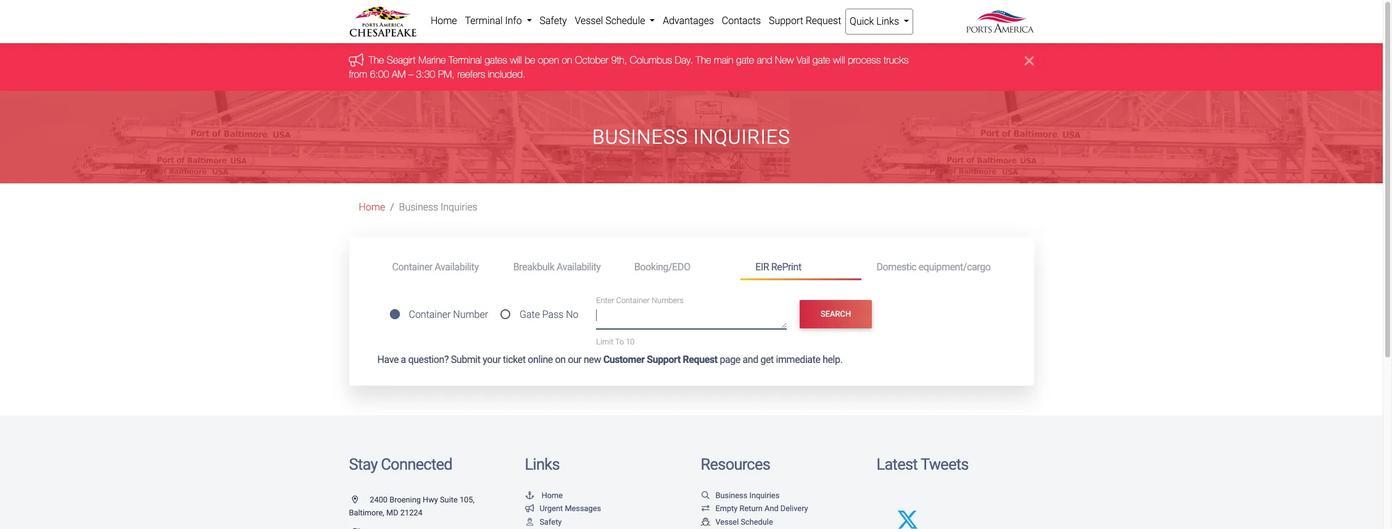 Task type: locate. For each thing, give the bounding box(es) containing it.
latest tweets
[[877, 455, 969, 474]]

1 horizontal spatial support
[[769, 15, 804, 27]]

vessel schedule link up 9th,
[[571, 9, 659, 33]]

customer
[[604, 354, 645, 365]]

the right day.
[[696, 55, 712, 66]]

0 horizontal spatial will
[[510, 55, 522, 66]]

container number
[[409, 309, 488, 321]]

pm,
[[438, 68, 455, 80]]

links right quick
[[877, 15, 900, 27]]

vessel
[[575, 15, 603, 27], [716, 517, 739, 527]]

hwy
[[423, 495, 438, 504]]

limit
[[597, 337, 614, 346]]

safety down urgent
[[540, 517, 562, 527]]

business
[[593, 125, 688, 149], [399, 201, 438, 213], [716, 491, 748, 500]]

and left the get
[[743, 354, 759, 365]]

the seagirt marine terminal gates will be open on october 9th, columbus day. the main gate and new vail gate will process trucks from 6:00 am – 3:30 pm, reefers included.
[[349, 55, 909, 80]]

2 vertical spatial home
[[542, 491, 563, 500]]

support inside support request link
[[769, 15, 804, 27]]

eir reprint
[[756, 261, 802, 273]]

schedule up 9th,
[[606, 15, 645, 27]]

1 vertical spatial business
[[399, 201, 438, 213]]

vessel schedule link down empty
[[701, 517, 773, 527]]

1 horizontal spatial vessel
[[716, 517, 739, 527]]

search image
[[701, 492, 711, 500]]

0 vertical spatial support
[[769, 15, 804, 27]]

1 vertical spatial schedule
[[741, 517, 773, 527]]

terminal up reefers
[[449, 55, 482, 66]]

marine
[[419, 55, 446, 66]]

delivery
[[781, 504, 809, 513]]

0 horizontal spatial home link
[[359, 201, 385, 213]]

bullhorn image
[[349, 53, 369, 67]]

2 vertical spatial container
[[409, 309, 451, 321]]

0 vertical spatial business
[[593, 125, 688, 149]]

home link for terminal info "link"
[[427, 9, 461, 33]]

gate right the main
[[737, 55, 754, 66]]

terminal left info
[[465, 15, 503, 27]]

container for container number
[[409, 309, 451, 321]]

bullhorn image
[[525, 505, 535, 513]]

on
[[562, 55, 573, 66], [555, 354, 566, 365]]

safety link down urgent
[[525, 517, 562, 527]]

ship image
[[701, 519, 711, 526]]

vessel schedule down return
[[716, 517, 773, 527]]

your
[[483, 354, 501, 365]]

3:30
[[416, 68, 436, 80]]

1 horizontal spatial schedule
[[741, 517, 773, 527]]

support up "new"
[[769, 15, 804, 27]]

vessel up october
[[575, 15, 603, 27]]

and
[[765, 504, 779, 513]]

0 horizontal spatial vessel schedule
[[575, 15, 648, 27]]

new
[[775, 55, 794, 66]]

be
[[525, 55, 536, 66]]

container left the number
[[409, 309, 451, 321]]

0 vertical spatial vessel
[[575, 15, 603, 27]]

columbus
[[630, 55, 672, 66]]

Enter Container Numbers text field
[[597, 308, 787, 329]]

customer support request link
[[604, 354, 718, 365]]

0 horizontal spatial business
[[399, 201, 438, 213]]

1 vertical spatial vessel
[[716, 517, 739, 527]]

1 safety from the top
[[540, 15, 567, 27]]

the seagirt marine terminal gates will be open on october 9th, columbus day. the main gate and new vail gate will process trucks from 6:00 am – 3:30 pm, reefers included. alert
[[0, 43, 1384, 91]]

0 horizontal spatial gate
[[737, 55, 754, 66]]

2 will from the left
[[834, 55, 845, 66]]

and left "new"
[[757, 55, 773, 66]]

0 vertical spatial on
[[562, 55, 573, 66]]

connected
[[381, 455, 452, 474]]

the up 6:00
[[369, 55, 384, 66]]

urgent
[[540, 504, 563, 513]]

safety up open
[[540, 15, 567, 27]]

submit
[[451, 354, 481, 365]]

availability up the enter
[[557, 261, 601, 273]]

numbers
[[652, 296, 684, 305]]

safety link up open
[[536, 9, 571, 33]]

close image
[[1025, 53, 1034, 68]]

suite
[[440, 495, 458, 504]]

1 vertical spatial request
[[683, 354, 718, 365]]

container up container number at the bottom of page
[[392, 261, 433, 273]]

quick
[[850, 15, 874, 27]]

quick links link
[[846, 9, 914, 35]]

schedule down the empty return and delivery link
[[741, 517, 773, 527]]

vessel schedule link
[[571, 9, 659, 33], [701, 517, 773, 527]]

container for container availability
[[392, 261, 433, 273]]

links
[[877, 15, 900, 27], [525, 455, 560, 474]]

1 vertical spatial terminal
[[449, 55, 482, 66]]

container availability
[[392, 261, 479, 273]]

1 vertical spatial safety
[[540, 517, 562, 527]]

1 vertical spatial safety link
[[525, 517, 562, 527]]

0 vertical spatial safety
[[540, 15, 567, 27]]

1 horizontal spatial business
[[593, 125, 688, 149]]

2 horizontal spatial home link
[[525, 491, 563, 500]]

gate
[[737, 55, 754, 66], [813, 55, 831, 66]]

0 vertical spatial vessel schedule link
[[571, 9, 659, 33]]

availability
[[435, 261, 479, 273], [557, 261, 601, 273]]

inquiries
[[694, 125, 791, 149], [441, 201, 478, 213], [750, 491, 780, 500]]

0 vertical spatial request
[[806, 15, 842, 27]]

request left page
[[683, 354, 718, 365]]

1 horizontal spatial vessel schedule link
[[701, 517, 773, 527]]

will left process
[[834, 55, 845, 66]]

1 horizontal spatial will
[[834, 55, 845, 66]]

search button
[[800, 300, 873, 329]]

0 vertical spatial terminal
[[465, 15, 503, 27]]

on left our
[[555, 354, 566, 365]]

support right customer
[[647, 354, 681, 365]]

vessel down empty
[[716, 517, 739, 527]]

2 vertical spatial business inquiries
[[716, 491, 780, 500]]

1 the from the left
[[369, 55, 384, 66]]

1 vertical spatial home link
[[359, 201, 385, 213]]

baltimore,
[[349, 508, 385, 518]]

0 vertical spatial container
[[392, 261, 433, 273]]

request left quick
[[806, 15, 842, 27]]

to
[[616, 337, 624, 346]]

safety
[[540, 15, 567, 27], [540, 517, 562, 527]]

0 vertical spatial home link
[[427, 9, 461, 33]]

vessel schedule up 9th,
[[575, 15, 648, 27]]

immediate
[[776, 354, 821, 365]]

reprint
[[772, 261, 802, 273]]

2 availability from the left
[[557, 261, 601, 273]]

no
[[566, 309, 579, 321]]

gate right vail
[[813, 55, 831, 66]]

1 vertical spatial and
[[743, 354, 759, 365]]

safety link
[[536, 9, 571, 33], [525, 517, 562, 527]]

container inside container availability link
[[392, 261, 433, 273]]

availability for breakbulk availability
[[557, 261, 601, 273]]

1 horizontal spatial home link
[[427, 9, 461, 33]]

availability for container availability
[[435, 261, 479, 273]]

1 horizontal spatial gate
[[813, 55, 831, 66]]

terminal
[[465, 15, 503, 27], [449, 55, 482, 66]]

container
[[392, 261, 433, 273], [617, 296, 650, 305], [409, 309, 451, 321]]

0 vertical spatial and
[[757, 55, 773, 66]]

advantages link
[[659, 9, 718, 33]]

will
[[510, 55, 522, 66], [834, 55, 845, 66]]

1 horizontal spatial links
[[877, 15, 900, 27]]

container availability link
[[378, 256, 499, 278]]

contacts
[[722, 15, 761, 27]]

0 vertical spatial safety link
[[536, 9, 571, 33]]

online
[[528, 354, 553, 365]]

1 horizontal spatial the
[[696, 55, 712, 66]]

2 vertical spatial home link
[[525, 491, 563, 500]]

0 horizontal spatial vessel schedule link
[[571, 9, 659, 33]]

availability up container number at the bottom of page
[[435, 261, 479, 273]]

1 vertical spatial home
[[359, 201, 385, 213]]

safety link for urgent messages link
[[525, 517, 562, 527]]

0 horizontal spatial links
[[525, 455, 560, 474]]

0 horizontal spatial home
[[359, 201, 385, 213]]

day.
[[675, 55, 693, 66]]

0 horizontal spatial availability
[[435, 261, 479, 273]]

will left be
[[510, 55, 522, 66]]

2 horizontal spatial business
[[716, 491, 748, 500]]

0 vertical spatial inquiries
[[694, 125, 791, 149]]

terminal inside terminal info "link"
[[465, 15, 503, 27]]

1 horizontal spatial vessel schedule
[[716, 517, 773, 527]]

1 availability from the left
[[435, 261, 479, 273]]

request
[[806, 15, 842, 27], [683, 354, 718, 365]]

links up anchor "image"
[[525, 455, 560, 474]]

1 vertical spatial vessel schedule
[[716, 517, 773, 527]]

2400 broening hwy suite 105, baltimore, md 21224 link
[[349, 495, 475, 518]]

and
[[757, 55, 773, 66], [743, 354, 759, 365]]

container right the enter
[[617, 296, 650, 305]]

quick links
[[850, 15, 902, 27]]

0 horizontal spatial vessel
[[575, 15, 603, 27]]

1 horizontal spatial availability
[[557, 261, 601, 273]]

1 vertical spatial vessel schedule link
[[701, 517, 773, 527]]

1 vertical spatial support
[[647, 354, 681, 365]]

latest
[[877, 455, 918, 474]]

2 the from the left
[[696, 55, 712, 66]]

breakbulk availability
[[514, 261, 601, 273]]

on right open
[[562, 55, 573, 66]]

0 vertical spatial home
[[431, 15, 457, 27]]

1 horizontal spatial request
[[806, 15, 842, 27]]

pass
[[543, 309, 564, 321]]

1 horizontal spatial home
[[431, 15, 457, 27]]

0 horizontal spatial the
[[369, 55, 384, 66]]

0 vertical spatial links
[[877, 15, 900, 27]]

0 vertical spatial schedule
[[606, 15, 645, 27]]



Task type: vqa. For each thing, say whether or not it's contained in the screenshot.
Quick Links link
yes



Task type: describe. For each thing, give the bounding box(es) containing it.
anchor image
[[525, 492, 535, 500]]

10
[[626, 337, 635, 346]]

the seagirt marine terminal gates will be open on october 9th, columbus day. the main gate and new vail gate will process trucks from 6:00 am – 3:30 pm, reefers included. link
[[349, 55, 909, 80]]

seagirt
[[387, 55, 416, 66]]

9th,
[[612, 55, 627, 66]]

0 horizontal spatial schedule
[[606, 15, 645, 27]]

reefers
[[458, 68, 485, 80]]

2400
[[370, 495, 388, 504]]

1 gate from the left
[[737, 55, 754, 66]]

1 vertical spatial on
[[555, 354, 566, 365]]

a
[[401, 354, 406, 365]]

0 horizontal spatial request
[[683, 354, 718, 365]]

terminal info link
[[461, 9, 536, 33]]

stay
[[349, 455, 378, 474]]

info
[[505, 15, 522, 27]]

october
[[575, 55, 609, 66]]

exchange image
[[701, 505, 711, 513]]

0 horizontal spatial support
[[647, 354, 681, 365]]

map marker alt image
[[352, 496, 368, 504]]

2 vertical spatial business
[[716, 491, 748, 500]]

urgent messages link
[[525, 504, 601, 513]]

terminal info
[[465, 15, 525, 27]]

return
[[740, 504, 763, 513]]

2 gate from the left
[[813, 55, 831, 66]]

1 vertical spatial links
[[525, 455, 560, 474]]

1 vertical spatial business inquiries
[[399, 201, 478, 213]]

page
[[720, 354, 741, 365]]

ticket
[[503, 354, 526, 365]]

gates
[[485, 55, 507, 66]]

terminal inside the seagirt marine terminal gates will be open on october 9th, columbus day. the main gate and new vail gate will process trucks from 6:00 am – 3:30 pm, reefers included.
[[449, 55, 482, 66]]

stay connected
[[349, 455, 452, 474]]

6:00
[[370, 68, 389, 80]]

–
[[409, 68, 414, 80]]

2 safety from the top
[[540, 517, 562, 527]]

messages
[[565, 504, 601, 513]]

broening
[[390, 495, 421, 504]]

open
[[538, 55, 559, 66]]

0 vertical spatial business inquiries
[[593, 125, 791, 149]]

tweets
[[921, 455, 969, 474]]

on inside the seagirt marine terminal gates will be open on october 9th, columbus day. the main gate and new vail gate will process trucks from 6:00 am – 3:30 pm, reefers included.
[[562, 55, 573, 66]]

new
[[584, 354, 601, 365]]

contacts link
[[718, 9, 765, 33]]

domestic
[[877, 261, 917, 273]]

gate pass no
[[520, 309, 579, 321]]

gate
[[520, 309, 540, 321]]

home for home link associated with terminal info "link"
[[431, 15, 457, 27]]

main
[[714, 55, 734, 66]]

enter
[[597, 296, 615, 305]]

1 vertical spatial inquiries
[[441, 201, 478, 213]]

breakbulk availability link
[[499, 256, 620, 278]]

0 vertical spatial vessel schedule
[[575, 15, 648, 27]]

vail
[[797, 55, 810, 66]]

enter container numbers
[[597, 296, 684, 305]]

have
[[378, 354, 399, 365]]

1 vertical spatial container
[[617, 296, 650, 305]]

question?
[[408, 354, 449, 365]]

equipment/cargo
[[919, 261, 991, 273]]

21224
[[401, 508, 423, 518]]

our
[[568, 354, 582, 365]]

have a question? submit your ticket online on our new customer support request page and get immediate help.
[[378, 354, 843, 365]]

search
[[821, 310, 852, 319]]

help.
[[823, 354, 843, 365]]

links inside quick links link
[[877, 15, 900, 27]]

eir reprint link
[[741, 256, 862, 280]]

empty return and delivery link
[[701, 504, 809, 513]]

md
[[387, 508, 399, 518]]

eir
[[756, 261, 769, 273]]

user hard hat image
[[525, 519, 535, 526]]

2 horizontal spatial home
[[542, 491, 563, 500]]

safety link for terminal info "link"
[[536, 9, 571, 33]]

1 will from the left
[[510, 55, 522, 66]]

and inside the seagirt marine terminal gates will be open on october 9th, columbus day. the main gate and new vail gate will process trucks from 6:00 am – 3:30 pm, reefers included.
[[757, 55, 773, 66]]

am
[[392, 68, 406, 80]]

booking/edo link
[[620, 256, 741, 278]]

empty
[[716, 504, 738, 513]]

105,
[[460, 495, 475, 504]]

support request
[[769, 15, 842, 27]]

number
[[453, 309, 488, 321]]

home link for urgent messages link
[[525, 491, 563, 500]]

booking/edo
[[635, 261, 691, 273]]

business inquiries link
[[701, 491, 780, 500]]

2 vertical spatial inquiries
[[750, 491, 780, 500]]

2400 broening hwy suite 105, baltimore, md 21224
[[349, 495, 475, 518]]

support request link
[[765, 9, 846, 33]]

domestic equipment/cargo link
[[862, 256, 1006, 278]]

urgent messages
[[540, 504, 601, 513]]

advantages
[[663, 15, 714, 27]]

included.
[[488, 68, 526, 80]]

get
[[761, 354, 774, 365]]

breakbulk
[[514, 261, 555, 273]]

resources
[[701, 455, 771, 474]]

home for the middle home link
[[359, 201, 385, 213]]

domestic equipment/cargo
[[877, 261, 991, 273]]

from
[[349, 68, 367, 80]]

empty return and delivery
[[716, 504, 809, 513]]



